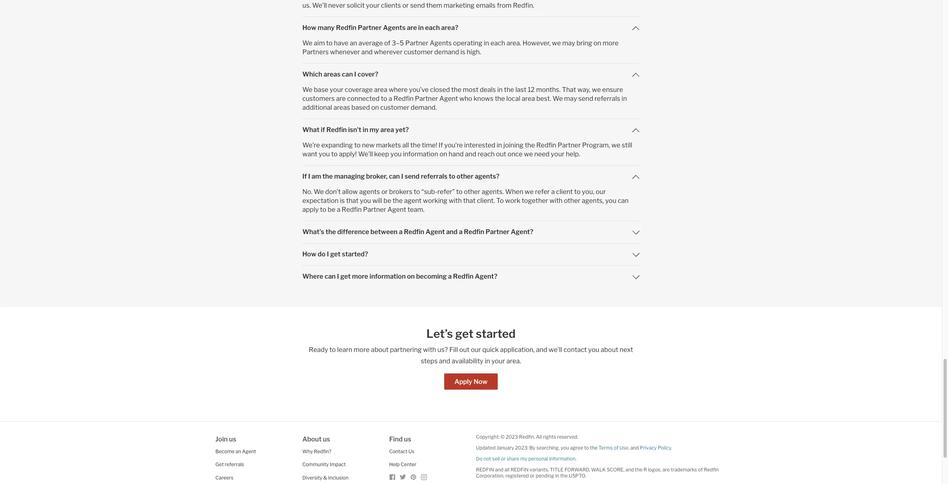 Task type: describe. For each thing, give the bounding box(es) containing it.
the left r
[[635, 467, 643, 473]]

in inside redfin and all redfin variants, title forward, walk score, and the r logos, are trademarks of redfin corporation, registered or pending in the uspto.
[[555, 473, 559, 479]]

each inside 'we aim to have an average of 3–5 partner agents operating in each area. however, we may bring on more partners whenever and wherever customer demand is high.'
[[491, 39, 505, 47]]

on inside 'we aim to have an average of 3–5 partner agents operating in each area. however, we may bring on more partners whenever and wherever customer demand is high.'
[[594, 39, 601, 47]]

the left uspto.
[[560, 473, 568, 479]]

apply now button
[[444, 374, 498, 390]]

community impact button
[[302, 462, 346, 468]]

if
[[321, 126, 325, 134]]

0 vertical spatial agents
[[383, 24, 406, 32]]

updated january 2023: by searching, you agree to the terms of use , and privacy policy .
[[476, 445, 672, 451]]

to left the new
[[354, 142, 361, 149]]

let's get started
[[427, 327, 516, 341]]

we down months.
[[553, 95, 563, 103]]

you down markets
[[391, 150, 402, 158]]

all
[[536, 434, 542, 440]]

partner inside we base your coverage area where you've closed the most deals in the last 12 months. that way, we ensure customers are connected to a redfin partner agent who knows the local area best. we may send referrals in additional areas based on customer demand.
[[415, 95, 438, 103]]

markets
[[376, 142, 401, 149]]

of inside redfin and all redfin variants, title forward, walk score, and the r logos, are trademarks of redfin corporation, registered or pending in the uspto.
[[698, 467, 703, 473]]

coverage
[[345, 86, 373, 94]]

2 that from the left
[[463, 197, 476, 205]]

how for how do i get started?
[[302, 251, 316, 258]]

client.
[[477, 197, 495, 205]]

what if redfin isn't in my area yet?
[[302, 126, 409, 134]]

in right isn't
[[363, 126, 368, 134]]

most
[[463, 86, 479, 94]]

reserved.
[[557, 434, 579, 440]]

we inside 'we aim to have an average of 3–5 partner agents operating in each area. however, we may bring on more partners whenever and wherever customer demand is high.'
[[552, 39, 561, 47]]

r
[[644, 467, 647, 473]]

agent down working
[[426, 228, 445, 236]]

help center
[[389, 462, 416, 468]]

0 vertical spatial agent?
[[511, 228, 534, 236]]

more inside 'we aim to have an average of 3–5 partner agents operating in each area. however, we may bring on more partners whenever and wherever customer demand is high.'
[[603, 39, 619, 47]]

partners
[[302, 48, 329, 56]]

we inside no. we don't allow agents or brokers to "sub-refer" to other agents. when we refer a client to you, our expectation is that you will be the agent working with that client. to work together with other agents, you can apply to be a redfin partner agent team.
[[314, 188, 324, 196]]

information inside the we're expanding to new markets all the time! if you're interested in joining the redfin partner program, we still want you to apply! we'll keep you information on hand and reach out once we need your help.
[[403, 150, 438, 158]]

let's
[[427, 327, 453, 341]]

"sub-
[[422, 188, 438, 196]]

expectation
[[302, 197, 339, 205]]

i left cover?
[[354, 71, 356, 78]]

when
[[505, 188, 524, 196]]

redfin twitter image
[[400, 474, 406, 481]]

pending
[[536, 473, 554, 479]]

2 vertical spatial other
[[564, 197, 581, 205]]

ready
[[309, 346, 328, 354]]

a right becoming at the bottom left of the page
[[448, 273, 452, 281]]

partner down to at top
[[486, 228, 510, 236]]

do not sell or share my personal information .
[[476, 456, 577, 462]]

1 vertical spatial an
[[236, 449, 241, 455]]

can up brokers
[[389, 173, 400, 180]]

redfin up have
[[336, 24, 357, 32]]

other for agents.
[[464, 188, 480, 196]]

and down us?
[[439, 358, 450, 365]]

deals
[[480, 86, 496, 94]]

refer
[[535, 188, 550, 196]]

program,
[[582, 142, 610, 149]]

how do i get started?
[[302, 251, 368, 258]]

may inside 'we aim to have an average of 3–5 partner agents operating in each area. however, we may bring on more partners whenever and wherever customer demand is high.'
[[563, 39, 575, 47]]

redfin?
[[314, 449, 332, 455]]

to right agree
[[584, 445, 589, 451]]

contact us button
[[389, 449, 415, 455]]

the left local
[[495, 95, 505, 103]]

we inside no. we don't allow agents or brokers to "sub-refer" to other agents. when we refer a client to you, our expectation is that you will be the agent working with that client. to work together with other agents, you can apply to be a redfin partner agent team.
[[525, 188, 534, 196]]

what
[[302, 126, 320, 134]]

to down expectation
[[320, 206, 326, 214]]

cover?
[[358, 71, 378, 78]]

can inside no. we don't allow agents or brokers to "sub-refer" to other agents. when we refer a client to you, our expectation is that you will be the agent working with that client. to work together with other agents, you can apply to be a redfin partner agent team.
[[618, 197, 629, 205]]

or inside redfin and all redfin variants, title forward, walk score, and the r logos, are trademarks of redfin corporation, registered or pending in the uspto.
[[530, 473, 535, 479]]

by
[[530, 445, 536, 451]]

1 about from the left
[[371, 346, 389, 354]]

i down how do i get started?
[[337, 273, 339, 281]]

on inside the we're expanding to new markets all the time! if you're interested in joining the redfin partner program, we still want you to apply! we'll keep you information on hand and reach out once we need your help.
[[440, 150, 447, 158]]

a inside we base your coverage area where you've closed the most deals in the last 12 months. that way, we ensure customers are connected to a redfin partner agent who knows the local area best. we may send referrals in additional areas based on customer demand.
[[389, 95, 392, 103]]

agents.
[[482, 188, 504, 196]]

and down sell
[[495, 467, 504, 473]]

redfin instagram image
[[421, 474, 427, 481]]

registered
[[506, 473, 529, 479]]

1 vertical spatial information
[[370, 273, 406, 281]]

broker,
[[366, 173, 388, 180]]

with inside ready to learn more about partnering with us? fill out our quick application, and we'll contact you about next steps and availability in your area.
[[423, 346, 436, 354]]

about
[[302, 436, 322, 444]]

areas inside we base your coverage area where you've closed the most deals in the last 12 months. that way, we ensure customers are connected to a redfin partner agent who knows the local area best. we may send referrals in additional areas based on customer demand.
[[334, 104, 350, 112]]

apply!
[[339, 150, 357, 158]]

last
[[516, 86, 527, 94]]

aim
[[314, 39, 325, 47]]

partner inside no. we don't allow agents or brokers to "sub-refer" to other agents. when we refer a client to you, our expectation is that you will be the agent working with that client. to work together with other agents, you can apply to be a redfin partner agent team.
[[363, 206, 386, 214]]

demand
[[434, 48, 459, 56]]

a right refer
[[551, 188, 555, 196]]

find us
[[389, 436, 411, 444]]

in down ensure
[[622, 95, 627, 103]]

now
[[474, 378, 488, 386]]

we right once
[[524, 150, 533, 158]]

the up who
[[452, 86, 462, 94]]

redfin pinterest image
[[410, 474, 417, 481]]

agent up the get referrals button
[[242, 449, 256, 455]]

based
[[352, 104, 370, 112]]

1 horizontal spatial be
[[384, 197, 391, 205]]

the right what's
[[326, 228, 336, 236]]

what's the difference between a redfin agent and a redfin partner agent?
[[302, 228, 534, 236]]

not
[[484, 456, 491, 462]]

score,
[[607, 467, 625, 473]]

agents
[[359, 188, 380, 196]]

the right "am" at top left
[[323, 173, 333, 180]]

to left the you,
[[574, 188, 581, 196]]

the left terms
[[590, 445, 598, 451]]

to right refer" in the left top of the page
[[456, 188, 463, 196]]

personal
[[529, 456, 548, 462]]

0 horizontal spatial be
[[328, 206, 336, 214]]

why
[[302, 449, 313, 455]]

get
[[216, 462, 224, 468]]

between
[[371, 228, 398, 236]]

apply
[[455, 378, 472, 386]]

1 vertical spatial area
[[522, 95, 535, 103]]

how for how many redfin partner agents are in each area?
[[302, 24, 316, 32]]

the up local
[[504, 86, 514, 94]]

can right where
[[325, 273, 336, 281]]

forward,
[[565, 467, 590, 473]]

allow
[[342, 188, 358, 196]]

expanding
[[321, 142, 353, 149]]

trademarks
[[671, 467, 697, 473]]

and right score,
[[626, 467, 634, 473]]

you've
[[409, 86, 429, 94]]

get for started?
[[330, 251, 341, 258]]

2 vertical spatial information
[[549, 456, 576, 462]]

,
[[629, 445, 630, 451]]

in right "deals"
[[497, 86, 503, 94]]

we'll
[[358, 150, 373, 158]]

our inside ready to learn more about partnering with us? fill out our quick application, and we'll contact you about next steps and availability in your area.
[[471, 346, 481, 354]]

brokers
[[389, 188, 413, 196]]

you right want
[[319, 150, 330, 158]]

customer inside we base your coverage area where you've closed the most deals in the last 12 months. that way, we ensure customers are connected to a redfin partner agent who knows the local area best. we may send referrals in additional areas based on customer demand.
[[380, 104, 410, 112]]

you're
[[444, 142, 463, 149]]

base
[[314, 86, 329, 94]]

quick
[[483, 346, 499, 354]]

rights
[[543, 434, 556, 440]]

team.
[[408, 206, 425, 214]]

on left becoming at the bottom left of the page
[[407, 273, 415, 281]]

2 vertical spatial get
[[456, 327, 474, 341]]

availability
[[452, 358, 484, 365]]

of inside 'we aim to have an average of 3–5 partner agents operating in each area. however, we may bring on more partners whenever and wherever customer demand is high.'
[[384, 39, 391, 47]]

to inside ready to learn more about partnering with us? fill out our quick application, and we'll contact you about next steps and availability in your area.
[[330, 346, 336, 354]]

fill
[[450, 346, 458, 354]]

to up agent
[[414, 188, 420, 196]]

the inside no. we don't allow agents or brokers to "sub-refer" to other agents. when we refer a client to you, our expectation is that you will be the agent working with that client. to work together with other agents, you can apply to be a redfin partner agent team.
[[393, 197, 403, 205]]

your inside the we're expanding to new markets all the time! if you're interested in joining the redfin partner program, we still want you to apply! we'll keep you information on hand and reach out once we need your help.
[[551, 150, 565, 158]]

2 horizontal spatial with
[[550, 197, 563, 205]]

closed
[[430, 86, 450, 94]]

an inside 'we aim to have an average of 3–5 partner agents operating in each area. however, we may bring on more partners whenever and wherever customer demand is high.'
[[350, 39, 357, 47]]

where
[[302, 273, 323, 281]]

client
[[556, 188, 573, 196]]

my for share
[[521, 456, 528, 462]]

you inside ready to learn more about partnering with us? fill out our quick application, and we'll contact you about next steps and availability in your area.
[[588, 346, 600, 354]]

help
[[389, 462, 400, 468]]

privacy policy link
[[640, 445, 671, 451]]

yet?
[[396, 126, 409, 134]]

1 vertical spatial .
[[576, 456, 577, 462]]

out inside the we're expanding to new markets all the time! if you're interested in joining the redfin partner program, we still want you to apply! we'll keep you information on hand and reach out once we need your help.
[[496, 150, 506, 158]]

knows
[[474, 95, 494, 103]]

on inside we base your coverage area where you've closed the most deals in the last 12 months. that way, we ensure customers are connected to a redfin partner agent who knows the local area best. we may send referrals in additional areas based on customer demand.
[[371, 104, 379, 112]]

do not sell or share my personal information link
[[476, 456, 576, 462]]

agree
[[570, 445, 583, 451]]

1 horizontal spatial are
[[407, 24, 417, 32]]

title
[[550, 467, 564, 473]]

1 vertical spatial of
[[614, 445, 619, 451]]

still
[[622, 142, 633, 149]]

2 about from the left
[[601, 346, 619, 354]]

becoming
[[416, 273, 447, 281]]

a right between
[[399, 228, 403, 236]]

interested
[[464, 142, 496, 149]]

partner up the average
[[358, 24, 382, 32]]

1 vertical spatial agent?
[[475, 273, 498, 281]]

0 vertical spatial area
[[374, 86, 388, 94]]

application,
[[500, 346, 535, 354]]

are inside we base your coverage area where you've closed the most deals in the last 12 months. that way, we ensure customers are connected to a redfin partner agent who knows the local area best. we may send referrals in additional areas based on customer demand.
[[336, 95, 346, 103]]

redfin right becoming at the bottom left of the page
[[453, 273, 474, 281]]

a down don't
[[337, 206, 340, 214]]

careers
[[216, 475, 233, 481]]

need
[[534, 150, 550, 158]]

how many redfin partner agents are in each area?
[[302, 24, 458, 32]]

best.
[[537, 95, 552, 103]]

reach
[[478, 150, 495, 158]]

1 that from the left
[[346, 197, 359, 205]]

redfin inside no. we don't allow agents or brokers to "sub-refer" to other agents. when we refer a client to you, our expectation is that you will be the agent working with that client. to work together with other agents, you can apply to be a redfin partner agent team.
[[342, 206, 362, 214]]

and inside the we're expanding to new markets all the time! if you're interested in joining the redfin partner program, we still want you to apply! we'll keep you information on hand and reach out once we need your help.
[[465, 150, 476, 158]]

policy
[[658, 445, 671, 451]]

local
[[507, 95, 521, 103]]



Task type: locate. For each thing, give the bounding box(es) containing it.
1 vertical spatial are
[[336, 95, 346, 103]]

you right contact
[[588, 346, 600, 354]]

partner up help. on the right of page
[[558, 142, 581, 149]]

work
[[505, 197, 521, 205]]

each left area? in the left of the page
[[425, 24, 440, 32]]

join us
[[216, 436, 236, 444]]

0 horizontal spatial each
[[425, 24, 440, 32]]

with
[[449, 197, 462, 205], [550, 197, 563, 205], [423, 346, 436, 354]]

redfin down team.
[[404, 228, 424, 236]]

are left area? in the left of the page
[[407, 24, 417, 32]]

0 horizontal spatial .
[[576, 456, 577, 462]]

us for join us
[[229, 436, 236, 444]]

and right ','
[[631, 445, 639, 451]]

about left partnering
[[371, 346, 389, 354]]

isn't
[[348, 126, 361, 134]]

we up expectation
[[314, 188, 324, 196]]

referrals down become an agent button on the left
[[225, 462, 244, 468]]

0 vertical spatial other
[[457, 173, 474, 180]]

us
[[229, 436, 236, 444], [323, 436, 330, 444], [404, 436, 411, 444]]

or right sell
[[501, 456, 506, 462]]

2023
[[506, 434, 518, 440]]

difference
[[337, 228, 369, 236]]

average
[[359, 39, 383, 47]]

why redfin?
[[302, 449, 332, 455]]

2 vertical spatial of
[[698, 467, 703, 473]]

1 vertical spatial how
[[302, 251, 316, 258]]

working
[[423, 197, 448, 205]]

is inside no. we don't allow agents or brokers to "sub-refer" to other agents. when we refer a client to you, our expectation is that you will be the agent working with that client. to work together with other agents, you can apply to be a redfin partner agent team.
[[340, 197, 345, 205]]

us for about us
[[323, 436, 330, 444]]

2 horizontal spatial or
[[530, 473, 535, 479]]

1 vertical spatial be
[[328, 206, 336, 214]]

0 vertical spatial areas
[[324, 71, 341, 78]]

your right base
[[330, 86, 343, 94]]

area. inside ready to learn more about partnering with us? fill out our quick application, and we'll contact you about next steps and availability in your area.
[[507, 358, 521, 365]]

connected
[[347, 95, 380, 103]]

agent inside no. we don't allow agents or brokers to "sub-refer" to other agents. when we refer a client to you, our expectation is that you will be the agent working with that client. to work together with other agents, you can apply to be a redfin partner agent team.
[[388, 206, 406, 214]]

us?
[[438, 346, 448, 354]]

agents inside 'we aim to have an average of 3–5 partner agents operating in each area. however, we may bring on more partners whenever and wherever customer demand is high.'
[[430, 39, 452, 47]]

all down share
[[505, 467, 510, 473]]

redfin down not at the bottom right of the page
[[476, 467, 494, 473]]

where can i get more information on becoming a redfin agent?
[[302, 273, 498, 281]]

1 vertical spatial areas
[[334, 104, 350, 112]]

no. we don't allow agents or brokers to "sub-refer" to other agents. when we refer a client to you, our expectation is that you will be the agent working with that client. to work together with other agents, you can apply to be a redfin partner agent team.
[[302, 188, 629, 214]]

0 vertical spatial get
[[330, 251, 341, 258]]

referrals inside we base your coverage area where you've closed the most deals in the last 12 months. that way, we ensure customers are connected to a redfin partner agent who knows the local area best. we may send referrals in additional areas based on customer demand.
[[595, 95, 620, 103]]

1 vertical spatial our
[[471, 346, 481, 354]]

all down "yet?"
[[403, 142, 409, 149]]

2 horizontal spatial of
[[698, 467, 703, 473]]

diversity
[[302, 475, 322, 481]]

1 horizontal spatial us
[[323, 436, 330, 444]]

customer inside 'we aim to have an average of 3–5 partner agents operating in each area. however, we may bring on more partners whenever and wherever customer demand is high.'
[[404, 48, 433, 56]]

in
[[418, 24, 424, 32], [484, 39, 489, 47], [497, 86, 503, 94], [622, 95, 627, 103], [363, 126, 368, 134], [497, 142, 502, 149], [485, 358, 490, 365], [555, 473, 559, 479]]

privacy
[[640, 445, 657, 451]]

partner up demand.
[[415, 95, 438, 103]]

1 horizontal spatial redfin
[[511, 467, 529, 473]]

2 how from the top
[[302, 251, 316, 258]]

.
[[671, 445, 672, 451], [576, 456, 577, 462]]

and down no. we don't allow agents or brokers to "sub-refer" to other agents. when we refer a client to you, our expectation is that you will be the agent working with that client. to work together with other agents, you can apply to be a redfin partner agent team.
[[446, 228, 458, 236]]

our inside no. we don't allow agents or brokers to "sub-refer" to other agents. when we refer a client to you, our expectation is that you will be the agent working with that client. to work together with other agents, you can apply to be a redfin partner agent team.
[[596, 188, 606, 196]]

information
[[403, 150, 438, 158], [370, 273, 406, 281], [549, 456, 576, 462]]

terms
[[599, 445, 613, 451]]

get referrals
[[216, 462, 244, 468]]

1 vertical spatial area.
[[507, 358, 521, 365]]

1 vertical spatial is
[[340, 197, 345, 205]]

1 horizontal spatial is
[[461, 48, 466, 56]]

we left base
[[302, 86, 313, 94]]

1 horizontal spatial .
[[671, 445, 672, 451]]

on right based at the left of page
[[371, 104, 379, 112]]

to inside we base your coverage area where you've closed the most deals in the last 12 months. that way, we ensure customers are connected to a redfin partner agent who knows the local area best. we may send referrals in additional areas based on customer demand.
[[381, 95, 387, 103]]

a
[[389, 95, 392, 103], [551, 188, 555, 196], [337, 206, 340, 214], [399, 228, 403, 236], [459, 228, 463, 236], [448, 273, 452, 281]]

partner inside 'we aim to have an average of 3–5 partner agents operating in each area. however, we may bring on more partners whenever and wherever customer demand is high.'
[[405, 39, 429, 47]]

customer left "demand"
[[404, 48, 433, 56]]

be
[[384, 197, 391, 205], [328, 206, 336, 214]]

an up whenever
[[350, 39, 357, 47]]

can up "coverage"
[[342, 71, 353, 78]]

1 horizontal spatial with
[[449, 197, 462, 205]]

agent inside we base your coverage area where you've closed the most deals in the last 12 months. that way, we ensure customers are connected to a redfin partner agent who knows the local area best. we may send referrals in additional areas based on customer demand.
[[440, 95, 458, 103]]

about us
[[302, 436, 330, 444]]

redfin down do not sell or share my personal information link
[[511, 467, 529, 473]]

or inside no. we don't allow agents or brokers to "sub-refer" to other agents. when we refer a client to you, our expectation is that you will be the agent working with that client. to work together with other agents, you can apply to be a redfin partner agent team.
[[382, 188, 388, 196]]

1 vertical spatial my
[[521, 456, 528, 462]]

us for find us
[[404, 436, 411, 444]]

redfin inside redfin and all redfin variants, title forward, walk score, and the r logos, are trademarks of redfin corporation, registered or pending in the uspto.
[[704, 467, 719, 473]]

3 us from the left
[[404, 436, 411, 444]]

other up client.
[[464, 188, 480, 196]]

center
[[401, 462, 416, 468]]

you,
[[582, 188, 595, 196]]

2 horizontal spatial referrals
[[595, 95, 620, 103]]

and left we'll
[[536, 346, 548, 354]]

area?
[[441, 24, 458, 32]]

0 vertical spatial .
[[671, 445, 672, 451]]

i left "am" at top left
[[308, 173, 310, 180]]

we right however,
[[552, 39, 561, 47]]

and
[[362, 48, 373, 56], [465, 150, 476, 158], [446, 228, 458, 236], [536, 346, 548, 354], [439, 358, 450, 365], [631, 445, 639, 451], [495, 467, 504, 473], [626, 467, 634, 473]]

partner inside the we're expanding to new markets all the time! if you're interested in joining the redfin partner program, we still want you to apply! we'll keep you information on hand and reach out once we need your help.
[[558, 142, 581, 149]]

we left aim
[[302, 39, 313, 47]]

be down expectation
[[328, 206, 336, 214]]

what's
[[302, 228, 324, 236]]

areas left based at the left of page
[[334, 104, 350, 112]]

may down that
[[564, 95, 577, 103]]

2 horizontal spatial us
[[404, 436, 411, 444]]

agent?
[[511, 228, 534, 236], [475, 273, 498, 281]]

learn
[[337, 346, 352, 354]]

if left "am" at top left
[[302, 173, 307, 180]]

or left pending
[[530, 473, 535, 479]]

become
[[216, 449, 235, 455]]

get referrals button
[[216, 462, 244, 468]]

0 vertical spatial be
[[384, 197, 391, 205]]

each
[[425, 24, 440, 32], [491, 39, 505, 47]]

that
[[346, 197, 359, 205], [463, 197, 476, 205]]

about left next
[[601, 346, 619, 354]]

0 horizontal spatial or
[[382, 188, 388, 196]]

1 vertical spatial or
[[501, 456, 506, 462]]

your left help. on the right of page
[[551, 150, 565, 158]]

1 horizontal spatial referrals
[[421, 173, 448, 180]]

0 vertical spatial an
[[350, 39, 357, 47]]

logos,
[[648, 467, 662, 473]]

0 horizontal spatial my
[[370, 126, 379, 134]]

of up the wherever
[[384, 39, 391, 47]]

1 vertical spatial your
[[551, 150, 565, 158]]

0 vertical spatial is
[[461, 48, 466, 56]]

i
[[354, 71, 356, 78], [308, 173, 310, 180], [401, 173, 403, 180], [327, 251, 329, 258], [337, 273, 339, 281]]

0 horizontal spatial are
[[336, 95, 346, 103]]

agents?
[[475, 173, 500, 180]]

become an agent
[[216, 449, 256, 455]]

high.
[[467, 48, 481, 56]]

if inside the we're expanding to new markets all the time! if you're interested in joining the redfin partner program, we still want you to apply! we'll keep you information on hand and reach out once we need your help.
[[439, 142, 443, 149]]

2 horizontal spatial are
[[663, 467, 670, 473]]

an
[[350, 39, 357, 47], [236, 449, 241, 455]]

additional
[[302, 104, 332, 112]]

1 vertical spatial if
[[302, 173, 307, 180]]

ready to learn more about partnering with us? fill out our quick application, and we'll contact you about next steps and availability in your area.
[[309, 346, 633, 365]]

why redfin? button
[[302, 449, 332, 455]]

us up the redfin?
[[323, 436, 330, 444]]

1 horizontal spatial agent?
[[511, 228, 534, 236]]

1 vertical spatial send
[[405, 173, 420, 180]]

to
[[326, 39, 333, 47], [381, 95, 387, 103], [354, 142, 361, 149], [331, 150, 338, 158], [449, 173, 455, 180], [414, 188, 420, 196], [456, 188, 463, 196], [574, 188, 581, 196], [320, 206, 326, 214], [330, 346, 336, 354], [584, 445, 589, 451]]

1 horizontal spatial each
[[491, 39, 505, 47]]

copyright:
[[476, 434, 500, 440]]

agent down the closed
[[440, 95, 458, 103]]

is inside 'we aim to have an average of 3–5 partner agents operating in each area. however, we may bring on more partners whenever and wherever customer demand is high.'
[[461, 48, 466, 56]]

and inside 'we aim to have an average of 3–5 partner agents operating in each area. however, we may bring on more partners whenever and wherever customer demand is high.'
[[362, 48, 373, 56]]

send down way,
[[579, 95, 593, 103]]

get right do
[[330, 251, 341, 258]]

1 horizontal spatial agents
[[430, 39, 452, 47]]

that left client.
[[463, 197, 476, 205]]

to down expanding
[[331, 150, 338, 158]]

1 how from the top
[[302, 24, 316, 32]]

1 horizontal spatial or
[[501, 456, 506, 462]]

1 horizontal spatial an
[[350, 39, 357, 47]]

in down quick
[[485, 358, 490, 365]]

agents up "demand"
[[430, 39, 452, 47]]

0 vertical spatial all
[[403, 142, 409, 149]]

all inside redfin and all redfin variants, title forward, walk score, and the r logos, are trademarks of redfin corporation, registered or pending in the uspto.
[[505, 467, 510, 473]]

2 vertical spatial area
[[381, 126, 394, 134]]

can right agents,
[[618, 197, 629, 205]]

and down the average
[[362, 48, 373, 56]]

2 vertical spatial more
[[354, 346, 370, 354]]

1 horizontal spatial that
[[463, 197, 476, 205]]

wherever
[[374, 48, 403, 56]]

0 horizontal spatial agent?
[[475, 273, 498, 281]]

0 horizontal spatial of
[[384, 39, 391, 47]]

0 vertical spatial your
[[330, 86, 343, 94]]

1 vertical spatial referrals
[[421, 173, 448, 180]]

time!
[[422, 142, 437, 149]]

&
[[323, 475, 327, 481]]

all inside the we're expanding to new markets all the time! if you're interested in joining the redfin partner program, we still want you to apply! we'll keep you information on hand and reach out once we need your help.
[[403, 142, 409, 149]]

my for in
[[370, 126, 379, 134]]

corporation,
[[476, 473, 505, 479]]

1 vertical spatial each
[[491, 39, 505, 47]]

1 horizontal spatial about
[[601, 346, 619, 354]]

redfin down where on the top of page
[[394, 95, 414, 103]]

0 horizontal spatial all
[[403, 142, 409, 149]]

other left the agents?
[[457, 173, 474, 180]]

in left area? in the left of the page
[[418, 24, 424, 32]]

0 vertical spatial referrals
[[595, 95, 620, 103]]

0 horizontal spatial our
[[471, 346, 481, 354]]

1 horizontal spatial all
[[505, 467, 510, 473]]

2 redfin from the left
[[511, 467, 529, 473]]

your inside ready to learn more about partnering with us? fill out our quick application, and we'll contact you about next steps and availability in your area.
[[492, 358, 505, 365]]

0 horizontal spatial us
[[229, 436, 236, 444]]

0 horizontal spatial your
[[330, 86, 343, 94]]

get for more
[[340, 273, 351, 281]]

you down reserved.
[[561, 445, 569, 451]]

we up together
[[525, 188, 534, 196]]

we inside we base your coverage area where you've closed the most deals in the last 12 months. that way, we ensure customers are connected to a redfin partner agent who knows the local area best. we may send referrals in additional areas based on customer demand.
[[592, 86, 601, 94]]

1 us from the left
[[229, 436, 236, 444]]

in left joining
[[497, 142, 502, 149]]

to
[[497, 197, 504, 205]]

redfin inside the we're expanding to new markets all the time! if you're interested in joining the redfin partner program, we still want you to apply! we'll keep you information on hand and reach out once we need your help.
[[537, 142, 557, 149]]

0 vertical spatial information
[[403, 150, 438, 158]]

area down the 12
[[522, 95, 535, 103]]

agent
[[440, 95, 458, 103], [388, 206, 406, 214], [426, 228, 445, 236], [242, 449, 256, 455]]

redfin facebook image
[[389, 474, 396, 481]]

area. left however,
[[507, 39, 521, 47]]

are inside redfin and all redfin variants, title forward, walk score, and the r logos, are trademarks of redfin corporation, registered or pending in the uspto.
[[663, 467, 670, 473]]

referrals
[[595, 95, 620, 103], [421, 173, 448, 180], [225, 462, 244, 468]]

diversity & inclusion
[[302, 475, 349, 481]]

0 vertical spatial my
[[370, 126, 379, 134]]

0 horizontal spatial agents
[[383, 24, 406, 32]]

the up need
[[525, 142, 535, 149]]

1 vertical spatial other
[[464, 188, 480, 196]]

to inside 'we aim to have an average of 3–5 partner agents operating in each area. however, we may bring on more partners whenever and wherever customer demand is high.'
[[326, 39, 333, 47]]

in inside ready to learn more about partnering with us? fill out our quick application, and we'll contact you about next steps and availability in your area.
[[485, 358, 490, 365]]

if i am the managing broker, can i send referrals to other agents?
[[302, 173, 500, 180]]

other down client on the top
[[564, 197, 581, 205]]

in right pending
[[555, 473, 559, 479]]

the left time!
[[411, 142, 421, 149]]

1 vertical spatial agents
[[430, 39, 452, 47]]

partner right 3–5
[[405, 39, 429, 47]]

in inside the we're expanding to new markets all the time! if you're interested in joining the redfin partner program, we still want you to apply! we'll keep you information on hand and reach out once we need your help.
[[497, 142, 502, 149]]

that
[[562, 86, 576, 94]]

redfin right if
[[327, 126, 347, 134]]

however,
[[523, 39, 551, 47]]

areas up base
[[324, 71, 341, 78]]

1 redfin from the left
[[476, 467, 494, 473]]

get down the 'started?'
[[340, 273, 351, 281]]

area. inside 'we aim to have an average of 3–5 partner agents operating in each area. however, we may bring on more partners whenever and wherever customer demand is high.'
[[507, 39, 521, 47]]

or
[[382, 188, 388, 196], [501, 456, 506, 462], [530, 473, 535, 479]]

a down where on the top of page
[[389, 95, 392, 103]]

0 vertical spatial send
[[579, 95, 593, 103]]

send inside we base your coverage area where you've closed the most deals in the last 12 months. that way, we ensure customers are connected to a redfin partner agent who knows the local area best. we may send referrals in additional areas based on customer demand.
[[579, 95, 593, 103]]

0 horizontal spatial with
[[423, 346, 436, 354]]

is down allow
[[340, 197, 345, 205]]

1 horizontal spatial of
[[614, 445, 619, 451]]

0 vertical spatial of
[[384, 39, 391, 47]]

0 vertical spatial customer
[[404, 48, 433, 56]]

0 vertical spatial how
[[302, 24, 316, 32]]

share
[[507, 456, 520, 462]]

1 horizontal spatial our
[[596, 188, 606, 196]]

i up brokers
[[401, 173, 403, 180]]

0 vertical spatial area.
[[507, 39, 521, 47]]

agent down brokers
[[388, 206, 406, 214]]

steps
[[421, 358, 438, 365]]

. down agree
[[576, 456, 577, 462]]

joining
[[504, 142, 524, 149]]

1 horizontal spatial your
[[492, 358, 505, 365]]

2 us from the left
[[323, 436, 330, 444]]

you right agents,
[[606, 197, 617, 205]]

1 horizontal spatial if
[[439, 142, 443, 149]]

2 vertical spatial referrals
[[225, 462, 244, 468]]

variants,
[[530, 467, 549, 473]]

referrals up "sub-
[[421, 173, 448, 180]]

1 vertical spatial all
[[505, 467, 510, 473]]

may inside we base your coverage area where you've closed the most deals in the last 12 months. that way, we ensure customers are connected to a redfin partner agent who knows the local area best. we may send referrals in additional areas based on customer demand.
[[564, 95, 577, 103]]

i right do
[[327, 251, 329, 258]]

other for agents?
[[457, 173, 474, 180]]

help.
[[566, 150, 580, 158]]

a down no. we don't allow agents or brokers to "sub-refer" to other agents. when we refer a client to you, our expectation is that you will be the agent working with that client. to work together with other agents, you can apply to be a redfin partner agent team.
[[459, 228, 463, 236]]

is
[[461, 48, 466, 56], [340, 197, 345, 205]]

is down operating
[[461, 48, 466, 56]]

your inside we base your coverage area where you've closed the most deals in the last 12 months. that way, we ensure customers are connected to a redfin partner agent who knows the local area best. we may send referrals in additional areas based on customer demand.
[[330, 86, 343, 94]]

our up agents,
[[596, 188, 606, 196]]

we're expanding to new markets all the time! if you're interested in joining the redfin partner program, we still want you to apply! we'll keep you information on hand and reach out once we need your help.
[[302, 142, 633, 158]]

am
[[312, 173, 321, 180]]

apply now
[[455, 378, 488, 386]]

we're
[[302, 142, 320, 149]]

we right way,
[[592, 86, 601, 94]]

we aim to have an average of 3–5 partner agents operating in each area. however, we may bring on more partners whenever and wherever customer demand is high.
[[302, 39, 619, 56]]

redfin.
[[519, 434, 535, 440]]

we inside 'we aim to have an average of 3–5 partner agents operating in each area. however, we may bring on more partners whenever and wherever customer demand is high.'
[[302, 39, 313, 47]]

0 vertical spatial out
[[496, 150, 506, 158]]

1 vertical spatial customer
[[380, 104, 410, 112]]

1 horizontal spatial send
[[579, 95, 593, 103]]

0 horizontal spatial referrals
[[225, 462, 244, 468]]

on left "hand" on the top left of the page
[[440, 150, 447, 158]]

demand.
[[411, 104, 437, 112]]

be right will
[[384, 197, 391, 205]]

©
[[501, 434, 505, 440]]

0 vertical spatial our
[[596, 188, 606, 196]]

redfin down no. we don't allow agents or brokers to "sub-refer" to other agents. when we refer a client to you, our expectation is that you will be the agent working with that client. to work together with other agents, you can apply to be a redfin partner agent team.
[[464, 228, 484, 236]]

do
[[318, 251, 326, 258]]

to up refer" in the left top of the page
[[449, 173, 455, 180]]

0 vertical spatial each
[[425, 24, 440, 32]]

us right join
[[229, 436, 236, 444]]

are
[[407, 24, 417, 32], [336, 95, 346, 103], [663, 467, 670, 473]]

redfin inside we base your coverage area where you've closed the most deals in the last 12 months. that way, we ensure customers are connected to a redfin partner agent who knows the local area best. we may send referrals in additional areas based on customer demand.
[[394, 95, 414, 103]]

more down the 'started?'
[[352, 273, 368, 281]]

1 vertical spatial out
[[459, 346, 470, 354]]

we left still
[[612, 142, 621, 149]]

in inside 'we aim to have an average of 3–5 partner agents operating in each area. however, we may bring on more partners whenever and wherever customer demand is high.'
[[484, 39, 489, 47]]

1 vertical spatial may
[[564, 95, 577, 103]]

1 area. from the top
[[507, 39, 521, 47]]

2 area. from the top
[[507, 358, 521, 365]]

out inside ready to learn more about partnering with us? fill out our quick application, and we'll contact you about next steps and availability in your area.
[[459, 346, 470, 354]]

ensure
[[602, 86, 623, 94]]

0 horizontal spatial that
[[346, 197, 359, 205]]

in right operating
[[484, 39, 489, 47]]

0 horizontal spatial is
[[340, 197, 345, 205]]

how left do
[[302, 251, 316, 258]]

2 vertical spatial are
[[663, 467, 670, 473]]

you down agents at left top
[[360, 197, 371, 205]]

1 vertical spatial more
[[352, 273, 368, 281]]

0 horizontal spatial about
[[371, 346, 389, 354]]

0 horizontal spatial send
[[405, 173, 420, 180]]

more inside ready to learn more about partnering with us? fill out our quick application, and we'll contact you about next steps and availability in your area.
[[354, 346, 370, 354]]

0 vertical spatial or
[[382, 188, 388, 196]]

of
[[384, 39, 391, 47], [614, 445, 619, 451], [698, 467, 703, 473]]

agents,
[[582, 197, 604, 205]]



Task type: vqa. For each thing, say whether or not it's contained in the screenshot.
top 1.79M
no



